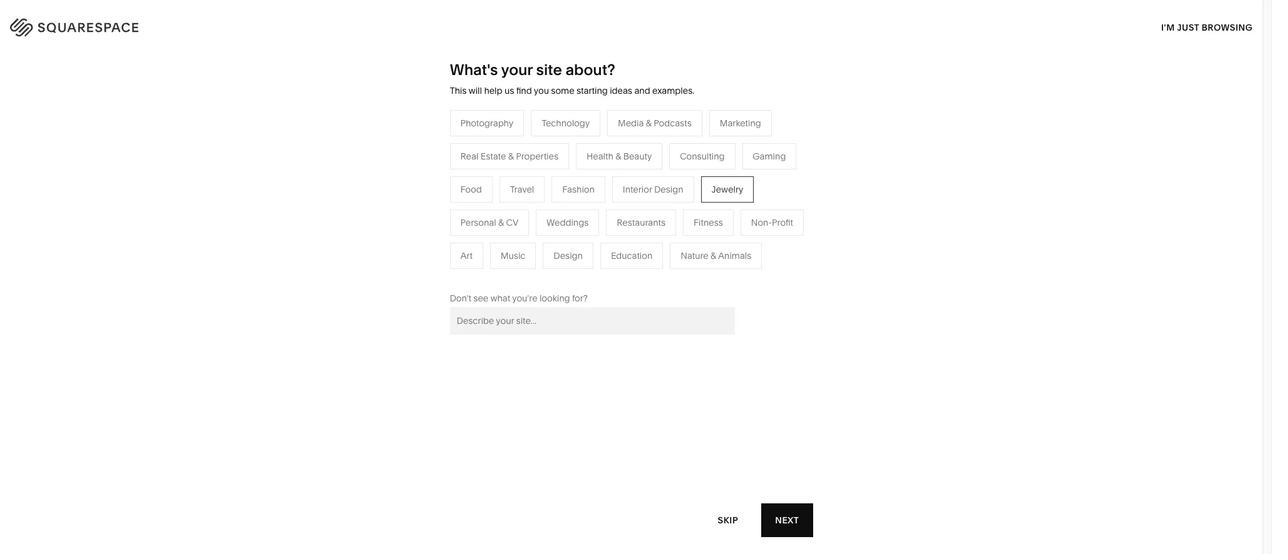Task type: vqa. For each thing, say whether or not it's contained in the screenshot.
Preview Hemlock
no



Task type: locate. For each thing, give the bounding box(es) containing it.
properties up "travel" radio
[[516, 151, 559, 162]]

1 horizontal spatial nature
[[681, 250, 709, 262]]

Photography radio
[[450, 110, 524, 136]]

weddings up design option
[[547, 217, 589, 228]]

1 horizontal spatial non-
[[751, 217, 772, 228]]

travel down the real estate & properties option
[[486, 174, 511, 185]]

media & podcasts down and
[[618, 118, 692, 129]]

Fitness radio
[[683, 210, 734, 236]]

0 horizontal spatial nature
[[618, 193, 646, 204]]

events link
[[486, 230, 526, 242]]

fitness
[[618, 211, 648, 223], [694, 217, 723, 228]]

media & podcasts
[[618, 118, 692, 129], [486, 211, 560, 223]]

media
[[618, 118, 644, 129], [486, 211, 512, 223]]

home
[[618, 174, 644, 185]]

animals down fitness radio
[[718, 250, 752, 262]]

jewelry
[[712, 184, 743, 195]]

design inside radio
[[654, 184, 683, 195]]

music
[[501, 250, 526, 262]]

1 vertical spatial properties
[[542, 268, 584, 279]]

0 vertical spatial media & podcasts
[[618, 118, 692, 129]]

properties up looking
[[542, 268, 584, 279]]

1 vertical spatial media & podcasts
[[486, 211, 560, 223]]

real estate & properties
[[461, 151, 559, 162], [486, 268, 584, 279]]

nature & animals
[[618, 193, 689, 204], [681, 250, 752, 262]]

&
[[646, 118, 652, 129], [508, 151, 514, 162], [616, 151, 621, 162], [646, 174, 652, 185], [648, 193, 654, 204], [514, 211, 520, 223], [498, 217, 504, 228], [404, 230, 410, 242], [711, 250, 716, 262], [534, 268, 540, 279]]

0 horizontal spatial podcasts
[[522, 211, 560, 223]]

1 vertical spatial non-
[[412, 230, 433, 242]]

0 vertical spatial restaurants
[[486, 193, 535, 204]]

weddings inside option
[[547, 217, 589, 228]]

0 vertical spatial non-
[[751, 217, 772, 228]]

non- down the jewelry option
[[751, 217, 772, 228]]

Gaming radio
[[742, 143, 797, 170]]

nature down fitness radio
[[681, 250, 709, 262]]

0 horizontal spatial weddings
[[486, 249, 528, 260]]

i'm just browsing
[[1161, 22, 1253, 33]]

fitness inside radio
[[694, 217, 723, 228]]

media & podcasts inside option
[[618, 118, 692, 129]]

gaming
[[753, 151, 786, 162]]

nature & animals inside radio
[[681, 250, 752, 262]]

podcasts right cv
[[522, 211, 560, 223]]

don't
[[450, 293, 471, 304]]

0 vertical spatial real estate & properties
[[461, 151, 559, 162]]

restaurants down 'travel' link
[[486, 193, 535, 204]]

you're
[[512, 293, 538, 304]]

next button
[[762, 504, 813, 538]]

profits
[[433, 230, 459, 242]]

animals down decor
[[656, 193, 689, 204]]

log
[[1215, 19, 1235, 31]]

1 horizontal spatial media & podcasts
[[618, 118, 692, 129]]

travel
[[486, 174, 511, 185], [510, 184, 534, 195]]

Real Estate & Properties radio
[[450, 143, 569, 170]]

Education radio
[[600, 243, 663, 269]]

0 vertical spatial weddings
[[547, 217, 589, 228]]

podcasts down examples.
[[654, 118, 692, 129]]

1 horizontal spatial real
[[486, 268, 504, 279]]

media up 'events'
[[486, 211, 512, 223]]

non- right community
[[412, 230, 433, 242]]

1 vertical spatial real estate & properties
[[486, 268, 584, 279]]

0 vertical spatial design
[[654, 184, 683, 195]]

0 vertical spatial real
[[461, 151, 479, 162]]

media & podcasts down restaurants link
[[486, 211, 560, 223]]

real estate & properties up 'travel' link
[[461, 151, 559, 162]]

1 vertical spatial animals
[[718, 250, 752, 262]]

1 vertical spatial real
[[486, 268, 504, 279]]

design inside option
[[554, 250, 583, 262]]

Consulting radio
[[669, 143, 735, 170]]

0 horizontal spatial animals
[[656, 193, 689, 204]]

0 horizontal spatial restaurants
[[486, 193, 535, 204]]

nature & animals down fitness radio
[[681, 250, 752, 262]]

some
[[551, 85, 575, 96]]

properties
[[516, 151, 559, 162], [542, 268, 584, 279]]

nature
[[618, 193, 646, 204], [681, 250, 709, 262]]

real estate & properties up you're
[[486, 268, 584, 279]]

fitness link
[[618, 211, 660, 223]]

0 vertical spatial podcasts
[[654, 118, 692, 129]]

media up beauty
[[618, 118, 644, 129]]

real down music
[[486, 268, 504, 279]]

estate up 'travel' link
[[481, 151, 506, 162]]

health & beauty
[[587, 151, 652, 162]]

this
[[450, 85, 467, 96]]

1 vertical spatial design
[[554, 250, 583, 262]]

1 vertical spatial nature & animals
[[681, 250, 752, 262]]

weddings down the events link
[[486, 249, 528, 260]]

in
[[1237, 19, 1247, 31]]

1 vertical spatial restaurants
[[617, 217, 666, 228]]

1 horizontal spatial weddings
[[547, 217, 589, 228]]

& inside the real estate & properties option
[[508, 151, 514, 162]]

1 vertical spatial estate
[[507, 268, 532, 279]]

education
[[611, 250, 653, 262]]

skip button
[[704, 504, 752, 538]]

1 horizontal spatial podcasts
[[654, 118, 692, 129]]

just
[[1177, 22, 1200, 33]]

home & decor link
[[618, 174, 692, 185]]

travel up media & podcasts link
[[510, 184, 534, 195]]

skip
[[718, 515, 738, 526]]

log             in link
[[1215, 19, 1247, 31]]

events
[[486, 230, 514, 242]]

0 horizontal spatial design
[[554, 250, 583, 262]]

decor
[[654, 174, 679, 185]]

1 horizontal spatial animals
[[718, 250, 752, 262]]

Health & Beauty radio
[[576, 143, 663, 170]]

1 horizontal spatial media
[[618, 118, 644, 129]]

community & non-profits
[[354, 230, 459, 242]]

nature & animals down home & decor link
[[618, 193, 689, 204]]

estate
[[481, 151, 506, 162], [507, 268, 532, 279]]

animals inside radio
[[718, 250, 752, 262]]

restaurants down nature & animals link
[[617, 217, 666, 228]]

nature down home
[[618, 193, 646, 204]]

estate down music
[[507, 268, 532, 279]]

fitness down interior
[[618, 211, 648, 223]]

i'm just browsing link
[[1161, 10, 1253, 44]]

marketing
[[720, 118, 761, 129]]

site
[[536, 61, 562, 79]]

art
[[461, 250, 473, 262]]

0 horizontal spatial real
[[461, 151, 479, 162]]

Food radio
[[450, 176, 493, 203]]

weddings
[[547, 217, 589, 228], [486, 249, 528, 260]]

restaurants
[[486, 193, 535, 204], [617, 217, 666, 228]]

will
[[469, 85, 482, 96]]

0 vertical spatial estate
[[481, 151, 506, 162]]

profit
[[772, 217, 793, 228]]

1 horizontal spatial fitness
[[694, 217, 723, 228]]

real estate & properties link
[[486, 268, 597, 279]]

real estate & properties inside option
[[461, 151, 559, 162]]

1 vertical spatial nature
[[681, 250, 709, 262]]

help
[[484, 85, 502, 96]]

0 vertical spatial properties
[[516, 151, 559, 162]]

non-
[[751, 217, 772, 228], [412, 230, 433, 242]]

design
[[654, 184, 683, 195], [554, 250, 583, 262]]

real
[[461, 151, 479, 162], [486, 268, 504, 279]]

podcasts inside media & podcasts option
[[654, 118, 692, 129]]

1 horizontal spatial design
[[654, 184, 683, 195]]

Weddings radio
[[536, 210, 599, 236]]

0 vertical spatial media
[[618, 118, 644, 129]]

Nature & Animals radio
[[670, 243, 762, 269]]

travel link
[[486, 174, 523, 185]]

Fashion radio
[[552, 176, 605, 203]]

consulting
[[680, 151, 725, 162]]

& inside health & beauty option
[[616, 151, 621, 162]]

examples.
[[652, 85, 695, 96]]

Jewelry radio
[[701, 176, 754, 203]]

Personal & CV radio
[[450, 210, 529, 236]]

0 vertical spatial nature & animals
[[618, 193, 689, 204]]

estate inside option
[[481, 151, 506, 162]]

what
[[491, 293, 510, 304]]

podcasts
[[654, 118, 692, 129], [522, 211, 560, 223]]

animals
[[656, 193, 689, 204], [718, 250, 752, 262]]

fitness up nature & animals radio
[[694, 217, 723, 228]]

1 horizontal spatial restaurants
[[617, 217, 666, 228]]

i'm
[[1161, 22, 1175, 33]]

1 vertical spatial weddings
[[486, 249, 528, 260]]

interior
[[623, 184, 652, 195]]

Music radio
[[490, 243, 536, 269]]

personal & cv
[[461, 217, 519, 228]]

real up food
[[461, 151, 479, 162]]

1 vertical spatial media
[[486, 211, 512, 223]]



Task type: describe. For each thing, give the bounding box(es) containing it.
personal
[[461, 217, 496, 228]]

& inside media & podcasts option
[[646, 118, 652, 129]]

Restaurants radio
[[606, 210, 676, 236]]

community
[[354, 230, 402, 242]]

photography
[[461, 118, 514, 129]]

Travel radio
[[499, 176, 545, 203]]

& inside personal & cv "radio"
[[498, 217, 504, 228]]

0 vertical spatial nature
[[618, 193, 646, 204]]

next
[[775, 515, 799, 526]]

degraw element
[[462, 428, 800, 555]]

Media & Podcasts radio
[[607, 110, 702, 136]]

Design radio
[[543, 243, 594, 269]]

non-profit
[[751, 217, 793, 228]]

what's your site about? this will help us find you some starting ideas and examples.
[[450, 61, 695, 96]]

for?
[[572, 293, 588, 304]]

starting
[[577, 85, 608, 96]]

don't see what you're looking for?
[[450, 293, 588, 304]]

cv
[[506, 217, 519, 228]]

ideas
[[610, 85, 632, 96]]

restaurants inside option
[[617, 217, 666, 228]]

squarespace logo link
[[25, 15, 269, 35]]

food
[[461, 184, 482, 195]]

0 vertical spatial animals
[[656, 193, 689, 204]]

weddings link
[[486, 249, 541, 260]]

log             in
[[1215, 19, 1247, 31]]

travel inside radio
[[510, 184, 534, 195]]

your
[[501, 61, 533, 79]]

us
[[505, 85, 514, 96]]

0 horizontal spatial media & podcasts
[[486, 211, 560, 223]]

1 vertical spatial podcasts
[[522, 211, 560, 223]]

nature inside radio
[[681, 250, 709, 262]]

technology
[[542, 118, 590, 129]]

home & decor
[[618, 174, 679, 185]]

nature & animals link
[[618, 193, 702, 204]]

beauty
[[623, 151, 652, 162]]

Interior Design radio
[[612, 176, 694, 203]]

health
[[587, 151, 613, 162]]

restaurants link
[[486, 193, 548, 204]]

0 horizontal spatial non-
[[412, 230, 433, 242]]

squarespace logo image
[[25, 15, 164, 35]]

media & podcasts link
[[486, 211, 573, 223]]

what's
[[450, 61, 498, 79]]

see
[[474, 293, 489, 304]]

community & non-profits link
[[354, 230, 471, 242]]

0 horizontal spatial media
[[486, 211, 512, 223]]

fashion
[[562, 184, 595, 195]]

Technology radio
[[531, 110, 600, 136]]

browsing
[[1202, 22, 1253, 33]]

non- inside radio
[[751, 217, 772, 228]]

looking
[[540, 293, 570, 304]]

media inside media & podcasts option
[[618, 118, 644, 129]]

degraw image
[[462, 428, 800, 555]]

Don't see what you're looking for? field
[[450, 307, 735, 335]]

find
[[516, 85, 532, 96]]

Art radio
[[450, 243, 483, 269]]

Non-Profit radio
[[741, 210, 804, 236]]

interior design
[[623, 184, 683, 195]]

properties inside option
[[516, 151, 559, 162]]

0 horizontal spatial fitness
[[618, 211, 648, 223]]

and
[[635, 85, 650, 96]]

Marketing radio
[[709, 110, 772, 136]]

& inside nature & animals radio
[[711, 250, 716, 262]]

real inside option
[[461, 151, 479, 162]]

about?
[[566, 61, 615, 79]]

you
[[534, 85, 549, 96]]



